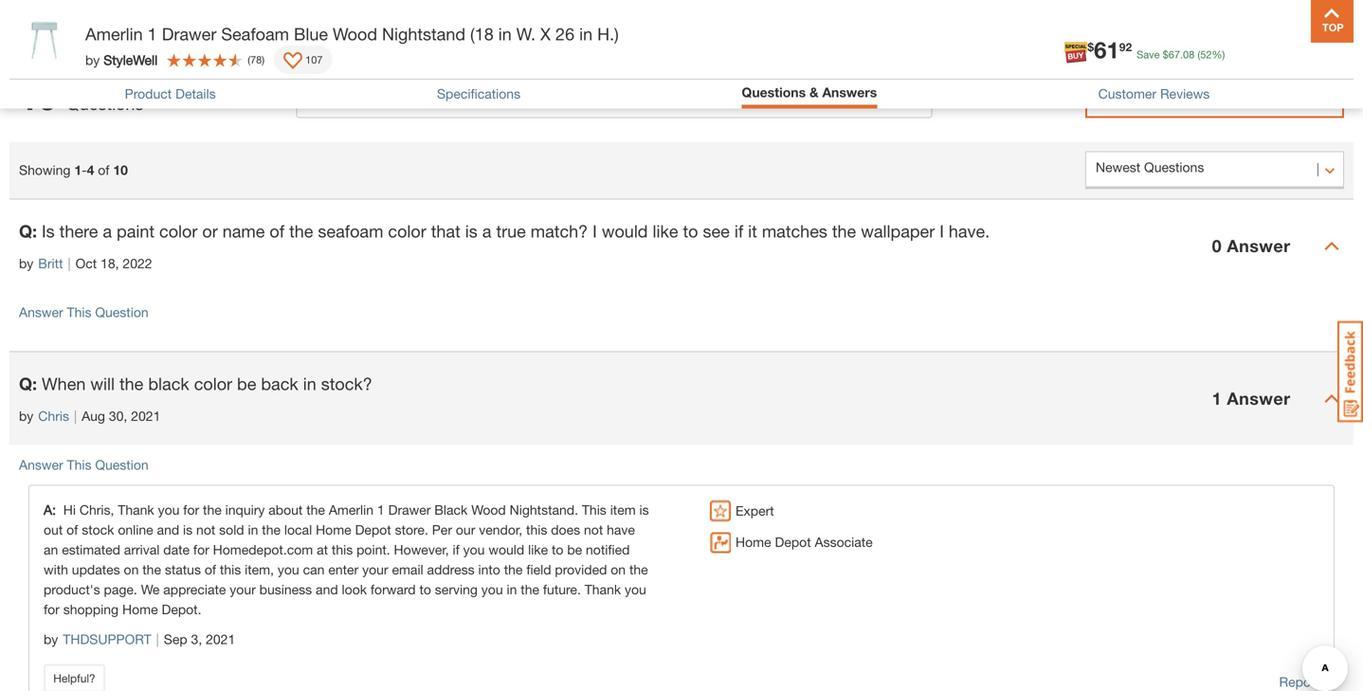 Task type: vqa. For each thing, say whether or not it's contained in the screenshot.
VENTED in the "LG 7.3 cu. ft. Vented SMART Gas Dryer in Graphite Steel with EasyLoad Door and Sensor Dry Technology"
no



Task type: locate. For each thing, give the bounding box(es) containing it.
i left have.
[[940, 221, 944, 241]]

2 vertical spatial this
[[582, 502, 607, 518]]

0 vertical spatial for
[[183, 502, 199, 518]]

the up we
[[142, 562, 161, 577]]

home up at
[[316, 522, 351, 538]]

of
[[98, 162, 109, 178], [270, 221, 285, 241], [66, 522, 78, 538], [205, 562, 216, 577]]

1 vertical spatial 10
[[113, 162, 128, 178]]

future.
[[543, 582, 581, 597]]

does
[[551, 522, 580, 538]]

2 q: from the top
[[19, 374, 37, 394]]

1 vertical spatial if
[[453, 542, 460, 558]]

amerlin up point.
[[329, 502, 374, 518]]

(
[[1198, 48, 1201, 61], [248, 54, 250, 66]]

0 horizontal spatial would
[[489, 542, 525, 558]]

question down %)
[[1203, 89, 1277, 109]]

1 vertical spatial answer this question link
[[19, 457, 149, 473]]

the right matches
[[832, 221, 856, 241]]

thank up online
[[118, 502, 154, 518]]

if left the it at the right of page
[[735, 221, 744, 241]]

1 vertical spatial would
[[489, 542, 525, 558]]

1 vertical spatial be
[[567, 542, 582, 558]]

stylewell
[[104, 52, 158, 68]]

| left aug
[[74, 408, 77, 424]]

in
[[498, 24, 512, 44], [579, 24, 593, 44], [303, 374, 316, 394], [248, 522, 258, 538], [507, 582, 517, 597]]

1 vertical spatial this
[[332, 542, 353, 558]]

drawer up the store.
[[388, 502, 431, 518]]

0 vertical spatial would
[[602, 221, 648, 241]]

0 horizontal spatial depot
[[355, 522, 391, 538]]

1 horizontal spatial amerlin
[[329, 502, 374, 518]]

this for second answer this question link from the top of the questions element
[[67, 457, 91, 473]]

1 horizontal spatial to
[[552, 542, 564, 558]]

per
[[432, 522, 452, 538]]

local
[[284, 522, 312, 538]]

matches
[[762, 221, 828, 241]]

for down product's
[[44, 602, 60, 617]]

0 horizontal spatial like
[[528, 542, 548, 558]]

and down can on the bottom of the page
[[316, 582, 338, 597]]

would inside hi chris,   thank you for the inquiry about the amerlin 1 drawer black wood nightstand. this item is out of stock online and is not sold in the local home depot store. per our vendor, this does not have an estimated arrival date for homedepot.com at this point. however, if you would like to be notified with updates on the status of this item, you can enter your email address into the field provided on the product's page. we appreciate your business and look forward to serving you in the future. thank you for shopping home depot.
[[489, 542, 525, 558]]

2 horizontal spatial |
[[156, 632, 159, 647]]

amerlin up "by stylewell"
[[85, 24, 143, 44]]

expert
[[736, 503, 774, 519]]

on down arrival
[[124, 562, 139, 577]]

in right 'sold'
[[248, 522, 258, 538]]

2 i from the left
[[940, 221, 944, 241]]

business
[[259, 582, 312, 597]]

2 horizontal spatial to
[[683, 221, 698, 241]]

appreciate
[[163, 582, 226, 597]]

for up date
[[183, 502, 199, 518]]

home inside home depot associate button
[[736, 534, 771, 550]]

to down does
[[552, 542, 564, 558]]

2021 right 30,
[[131, 408, 161, 424]]

0 horizontal spatial (
[[248, 54, 250, 66]]

1 inside hi chris,   thank you for the inquiry about the amerlin 1 drawer black wood nightstand. this item is out of stock online and is not sold in the local home depot store. per our vendor, this does not have an estimated arrival date for homedepot.com at this point. however, if you would like to be notified with updates on the status of this item, you can enter your email address into the field provided on the product's page. we appreciate your business and look forward to serving you in the future. thank you for shopping home depot.
[[377, 502, 385, 518]]

question inside button
[[1203, 89, 1277, 109]]

amerlin inside hi chris,   thank you for the inquiry about the amerlin 1 drawer black wood nightstand. this item is out of stock online and is not sold in the local home depot store. per our vendor, this does not have an estimated arrival date for homedepot.com at this point. however, if you would like to be notified with updates on the status of this item, you can enter your email address into the field provided on the product's page. we appreciate your business and look forward to serving you in the future. thank you for shopping home depot.
[[329, 502, 374, 518]]

1 horizontal spatial |
[[74, 408, 77, 424]]

status
[[165, 562, 201, 577]]

1 answer this question link from the top
[[19, 304, 149, 320]]

10
[[19, 77, 57, 118], [113, 162, 128, 178]]

0 horizontal spatial if
[[453, 542, 460, 558]]

that
[[431, 221, 461, 241]]

$ left "92"
[[1088, 40, 1094, 54]]

be
[[237, 374, 256, 394], [567, 542, 582, 558]]

thank down provided at the left bottom of the page
[[585, 582, 621, 597]]

1 horizontal spatial drawer
[[388, 502, 431, 518]]

depot.
[[162, 602, 201, 617]]

10 questions
[[19, 77, 144, 118]]

and up date
[[157, 522, 179, 538]]

questions inside button
[[28, 16, 88, 32]]

( 78 )
[[248, 54, 265, 66]]

0 vertical spatial caret image
[[1325, 238, 1340, 254]]

questions up "by stylewell"
[[28, 16, 88, 32]]

customer
[[1099, 86, 1157, 102]]

2021 right 3,
[[206, 632, 235, 647]]

you up date
[[158, 502, 180, 518]]

feedback link image
[[1338, 320, 1363, 423]]

0 horizontal spatial drawer
[[162, 24, 217, 44]]

q: left is
[[19, 221, 37, 241]]

caret image right 1 answer
[[1325, 391, 1340, 406]]

nightstand.
[[510, 502, 578, 518]]

this down by britt | oct 18, 2022
[[67, 304, 91, 320]]

i right match?
[[593, 221, 597, 241]]

0 horizontal spatial i
[[593, 221, 597, 241]]

depot up point.
[[355, 522, 391, 538]]

would right match?
[[602, 221, 648, 241]]

showing 1 - 4 of 10
[[19, 162, 128, 178]]

ask a question
[[1153, 89, 1277, 109]]

forward
[[371, 582, 416, 597]]

0 vertical spatial 2021
[[131, 408, 161, 424]]

color left that
[[388, 221, 426, 241]]

( left )
[[248, 54, 250, 66]]

to down email at the left bottom of the page
[[420, 582, 431, 597]]

home
[[316, 522, 351, 538], [736, 534, 771, 550], [122, 602, 158, 617]]

1 vertical spatial q:
[[19, 374, 37, 394]]

1 not from the left
[[196, 522, 215, 538]]

not up notified
[[584, 522, 603, 538]]

1 horizontal spatial i
[[940, 221, 944, 241]]

a left paint
[[103, 221, 112, 241]]

of right 4
[[98, 162, 109, 178]]

0 vertical spatial answer this question link
[[19, 304, 149, 320]]

52
[[1201, 48, 1212, 61]]

question down 18,
[[95, 304, 149, 320]]

inquiry
[[225, 502, 265, 518]]

107 button
[[274, 46, 332, 74]]

answer this question up chris,
[[19, 457, 149, 473]]

color left or
[[159, 221, 198, 241]]

2 vertical spatial to
[[420, 582, 431, 597]]

1 vertical spatial caret image
[[1325, 391, 1340, 406]]

1 horizontal spatial a
[[482, 221, 492, 241]]

ask
[[1153, 89, 1184, 109]]

specifications button
[[437, 86, 521, 102], [437, 86, 521, 102]]

by for hi chris,   thank you for the inquiry about the amerlin 1 drawer black wood nightstand. this item is out of stock online and is not sold in the local home depot store. per our vendor, this does not have an estimated arrival date for homedepot.com at this point. however, if you would like to be notified with updates on the status of this item, you can enter your email address into the field provided on the product's page. we appreciate your business and look forward to serving you in the future. thank you for shopping home depot.
[[44, 632, 58, 647]]

have.
[[949, 221, 990, 241]]

to left see
[[683, 221, 698, 241]]

0 horizontal spatial amerlin
[[85, 24, 143, 44]]

product details
[[125, 86, 216, 102]]

q: left when
[[19, 374, 37, 394]]

)
[[262, 54, 265, 66]]

questions down "by stylewell"
[[66, 93, 144, 114]]

18,
[[101, 256, 119, 271]]

your down item,
[[230, 582, 256, 597]]

by for when will the black color be back in stock?
[[19, 408, 33, 424]]

(18
[[470, 24, 494, 44]]

in left future.
[[507, 582, 517, 597]]

like up the field
[[528, 542, 548, 558]]

1 vertical spatial amerlin
[[329, 502, 374, 518]]

1 horizontal spatial thank
[[585, 582, 621, 597]]

home down expert
[[736, 534, 771, 550]]

not left 'sold'
[[196, 522, 215, 538]]

paint
[[117, 221, 155, 241]]

61
[[1094, 36, 1120, 63]]

questions left &
[[742, 84, 806, 100]]

1 horizontal spatial and
[[316, 582, 338, 597]]

drawer up the details on the top
[[162, 24, 217, 44]]

depot
[[355, 522, 391, 538], [775, 534, 811, 550]]

1 horizontal spatial on
[[611, 562, 626, 577]]

wood up vendor,
[[471, 502, 506, 518]]

on down notified
[[611, 562, 626, 577]]

q:
[[19, 221, 37, 241], [19, 374, 37, 394]]

1 vertical spatial 2021
[[206, 632, 235, 647]]

2 vertical spatial is
[[183, 522, 193, 538]]

0 vertical spatial question
[[1203, 89, 1277, 109]]

1 horizontal spatial be
[[567, 542, 582, 558]]

color right black
[[194, 374, 232, 394]]

home depot associate
[[736, 534, 873, 550]]

if inside hi chris,   thank you for the inquiry about the amerlin 1 drawer black wood nightstand. this item is out of stock online and is not sold in the local home depot store. per our vendor, this does not have an estimated arrival date for homedepot.com at this point. however, if you would like to be notified with updates on the status of this item, you can enter your email address into the field provided on the product's page. we appreciate your business and look forward to serving you in the future. thank you for shopping home depot.
[[453, 542, 460, 558]]

by
[[85, 52, 100, 68], [19, 256, 33, 271], [19, 408, 33, 424], [44, 632, 58, 647]]

wood right blue on the left of page
[[333, 24, 377, 44]]

| left oct
[[68, 256, 71, 271]]

by left chris
[[19, 408, 33, 424]]

$ 61 92
[[1088, 36, 1132, 63]]

2 caret image from the top
[[1325, 391, 1340, 406]]

by stylewell
[[85, 52, 158, 68]]

save $ 67 . 08 ( 52 %)
[[1137, 48, 1225, 61]]

0 horizontal spatial $
[[1088, 40, 1094, 54]]

a left true
[[482, 221, 492, 241]]

color
[[159, 221, 198, 241], [388, 221, 426, 241], [194, 374, 232, 394]]

0 vertical spatial answer this question
[[19, 304, 149, 320]]

1 vertical spatial |
[[74, 408, 77, 424]]

this right at
[[332, 542, 353, 558]]

question for second answer this question link from the bottom of the questions element
[[95, 304, 149, 320]]

color for the
[[159, 221, 198, 241]]

like inside hi chris,   thank you for the inquiry about the amerlin 1 drawer black wood nightstand. this item is out of stock online and is not sold in the local home depot store. per our vendor, this does not have an estimated arrival date for homedepot.com at this point. however, if you would like to be notified with updates on the status of this item, you can enter your email address into the field provided on the product's page. we appreciate your business and look forward to serving you in the future. thank you for shopping home depot.
[[528, 542, 548, 558]]

answer this question link up chris,
[[19, 457, 149, 473]]

0 horizontal spatial not
[[196, 522, 215, 538]]

10 down the product image
[[19, 77, 57, 118]]

1 horizontal spatial your
[[362, 562, 388, 577]]

( right 08
[[1198, 48, 1201, 61]]

arrival
[[124, 542, 160, 558]]

answer this question
[[19, 304, 149, 320], [19, 457, 149, 473]]

like left see
[[653, 221, 678, 241]]

thdsupport
[[63, 632, 151, 647]]

question down 30,
[[95, 457, 149, 473]]

1 q: from the top
[[19, 221, 37, 241]]

item
[[610, 502, 636, 518]]

0 horizontal spatial home
[[122, 602, 158, 617]]

wallpaper
[[861, 221, 935, 241]]

1 vertical spatial like
[[528, 542, 548, 558]]

be up provided at the left bottom of the page
[[567, 542, 582, 558]]

answer this question link down by britt | oct 18, 2022
[[19, 304, 149, 320]]

email
[[392, 562, 424, 577]]

questions for questions
[[28, 16, 88, 32]]

1 vertical spatial drawer
[[388, 502, 431, 518]]

1 vertical spatial this
[[67, 457, 91, 473]]

the right will
[[119, 374, 144, 394]]

answer this question for second answer this question link from the top of the questions element
[[19, 457, 149, 473]]

1 vertical spatial thank
[[585, 582, 621, 597]]

is
[[42, 221, 55, 241]]

2 vertical spatial question
[[95, 457, 149, 473]]

depot inside button
[[775, 534, 811, 550]]

however,
[[394, 542, 449, 558]]

by chris | aug 30, 2021
[[19, 408, 161, 424]]

0 horizontal spatial 2021
[[131, 408, 161, 424]]

this up hi
[[67, 457, 91, 473]]

if up address
[[453, 542, 460, 558]]

$ inside $ 61 92
[[1088, 40, 1094, 54]]

by up helpful? button
[[44, 632, 58, 647]]

you down notified
[[625, 582, 647, 597]]

1
[[148, 24, 157, 44], [74, 162, 82, 178], [1212, 388, 1222, 409], [377, 502, 385, 518]]

0 horizontal spatial thank
[[118, 502, 154, 518]]

2 horizontal spatial is
[[640, 502, 649, 518]]

2 horizontal spatial home
[[736, 534, 771, 550]]

a right ask
[[1189, 89, 1199, 109]]

by left "britt"
[[19, 256, 33, 271]]

0 vertical spatial like
[[653, 221, 678, 241]]

1 horizontal spatial is
[[465, 221, 478, 241]]

0 horizontal spatial on
[[124, 562, 139, 577]]

0 vertical spatial amerlin
[[85, 24, 143, 44]]

hi
[[63, 502, 76, 518]]

0 horizontal spatial to
[[420, 582, 431, 597]]

the right into
[[504, 562, 523, 577]]

1 vertical spatial answer this question
[[19, 457, 149, 473]]

in right 'back'
[[303, 374, 316, 394]]

0 horizontal spatial wood
[[333, 24, 377, 44]]

this inside hi chris,   thank you for the inquiry about the amerlin 1 drawer black wood nightstand. this item is out of stock online and is not sold in the local home depot store. per our vendor, this does not have an estimated arrival date for homedepot.com at this point. however, if you would like to be notified with updates on the status of this item, you can enter your email address into the field provided on the product's page. we appreciate your business and look forward to serving you in the future. thank you for shopping home depot.
[[582, 502, 607, 518]]

0 horizontal spatial be
[[237, 374, 256, 394]]

q: for q: is there a paint color or name of the seafoam color that is a true match? i would like to see if it matches the wallpaper i have.
[[19, 221, 37, 241]]

caret image
[[1325, 238, 1340, 254], [1325, 391, 1340, 406]]

display image
[[284, 52, 303, 71]]

if
[[735, 221, 744, 241], [453, 542, 460, 558]]

thdsupport button
[[63, 629, 151, 650]]

0 vertical spatial wood
[[333, 24, 377, 44]]

depot left associate
[[775, 534, 811, 550]]

0 vertical spatial q:
[[19, 221, 37, 241]]

questions button
[[0, 0, 1363, 47]]

0 vertical spatial to
[[683, 221, 698, 241]]

this left item,
[[220, 562, 241, 577]]

is right item
[[640, 502, 649, 518]]

for right date
[[193, 542, 209, 558]]

product image image
[[14, 9, 76, 71]]

and
[[157, 522, 179, 538], [316, 582, 338, 597]]

answer this question down by britt | oct 18, 2022
[[19, 304, 149, 320]]

1 answer this question from the top
[[19, 304, 149, 320]]

this left item
[[582, 502, 607, 518]]

2 horizontal spatial a
[[1189, 89, 1199, 109]]

| left sep
[[156, 632, 159, 647]]

is
[[465, 221, 478, 241], [640, 502, 649, 518], [183, 522, 193, 538]]

1 vertical spatial question
[[95, 304, 149, 320]]

questions inside 10 questions
[[66, 93, 144, 114]]

showing
[[19, 162, 71, 178]]

$ left .
[[1163, 48, 1169, 61]]

caret image right the 0 answer
[[1325, 238, 1340, 254]]

1 horizontal spatial this
[[332, 542, 353, 558]]

amerlin
[[85, 24, 143, 44], [329, 502, 374, 518]]

product's
[[44, 582, 100, 597]]

0 vertical spatial if
[[735, 221, 744, 241]]

1 horizontal spatial depot
[[775, 534, 811, 550]]

would
[[602, 221, 648, 241], [489, 542, 525, 558]]

0 vertical spatial this
[[67, 304, 91, 320]]

at
[[317, 542, 328, 558]]

1 horizontal spatial (
[[1198, 48, 1201, 61]]

would down vendor,
[[489, 542, 525, 558]]

this down nightstand.
[[526, 522, 547, 538]]

0 vertical spatial |
[[68, 256, 71, 271]]

1 vertical spatial your
[[230, 582, 256, 597]]

0 horizontal spatial 10
[[19, 77, 57, 118]]

26
[[556, 24, 575, 44]]

0 horizontal spatial |
[[68, 256, 71, 271]]

is right that
[[465, 221, 478, 241]]

0 horizontal spatial this
[[220, 562, 241, 577]]

0 vertical spatial and
[[157, 522, 179, 538]]

2 on from the left
[[611, 562, 626, 577]]

2 answer this question from the top
[[19, 457, 149, 473]]

is up date
[[183, 522, 193, 538]]

back
[[261, 374, 298, 394]]

0 horizontal spatial your
[[230, 582, 256, 597]]

home down we
[[122, 602, 158, 617]]

1 caret image from the top
[[1325, 238, 1340, 254]]

0 vertical spatial this
[[526, 522, 547, 538]]

shopping
[[63, 602, 119, 617]]

1 horizontal spatial not
[[584, 522, 603, 538]]

this
[[67, 304, 91, 320], [67, 457, 91, 473], [582, 502, 607, 518]]



Task type: describe. For each thing, give the bounding box(es) containing it.
h.)
[[597, 24, 619, 44]]

1 horizontal spatial home
[[316, 522, 351, 538]]

hi chris,   thank you for the inquiry about the amerlin 1 drawer black wood nightstand. this item is out of stock online and is not sold in the local home depot store. per our vendor, this does not have an estimated arrival date for homedepot.com at this point. however, if you would like to be notified with updates on the status of this item, you can enter your email address into the field provided on the product's page. we appreciate your business and look forward to serving you in the future. thank you for shopping home depot.
[[44, 502, 649, 617]]

caret image for 0 answer
[[1325, 238, 1340, 254]]

2 not from the left
[[584, 522, 603, 538]]

chris
[[38, 408, 69, 424]]

britt button
[[38, 254, 63, 274]]

1 answer
[[1212, 388, 1291, 409]]

0
[[1212, 236, 1222, 256]]

-
[[82, 162, 87, 178]]

report
[[1280, 674, 1320, 690]]

3,
[[191, 632, 202, 647]]

seafoam
[[318, 221, 383, 241]]

oct
[[75, 256, 97, 271]]

stock
[[82, 522, 114, 538]]

the up 'sold'
[[203, 502, 222, 518]]

name
[[223, 221, 265, 241]]

or
[[202, 221, 218, 241]]

drawer inside hi chris,   thank you for the inquiry about the amerlin 1 drawer black wood nightstand. this item is out of stock online and is not sold in the local home depot store. per our vendor, this does not have an estimated arrival date for homedepot.com at this point. however, if you would like to be notified with updates on the status of this item, you can enter your email address into the field provided on the product's page. we appreciate your business and look forward to serving you in the future. thank you for shopping home depot.
[[388, 502, 431, 518]]

updates
[[72, 562, 120, 577]]

0 answer
[[1212, 236, 1291, 256]]

you down our
[[463, 542, 485, 558]]

black
[[148, 374, 189, 394]]

1 vertical spatial and
[[316, 582, 338, 597]]

sold
[[219, 522, 244, 538]]

1 horizontal spatial like
[[653, 221, 678, 241]]

true
[[496, 221, 526, 241]]

0 horizontal spatial a
[[103, 221, 112, 241]]

question for second answer this question link from the top of the questions element
[[95, 457, 149, 473]]

q: for q: when will the black color be back in stock?
[[19, 374, 37, 394]]

date
[[163, 542, 190, 558]]

homedepot.com
[[213, 542, 313, 558]]

2021 for hi chris,   thank you for the inquiry about the amerlin 1 drawer black wood nightstand. this item is out of stock online and is not sold in the local home depot store. per our vendor, this does not have an estimated arrival date for homedepot.com at this point. however, if you would like to be notified with updates on the status of this item, you can enter your email address into the field provided on the product's page. we appreciate your business and look forward to serving you in the future. thank you for shopping home depot.
[[206, 632, 235, 647]]

questions & answers
[[742, 84, 877, 100]]

1 on from the left
[[124, 562, 139, 577]]

sep
[[164, 632, 187, 647]]

this for second answer this question link from the bottom of the questions element
[[67, 304, 91, 320]]

black
[[435, 502, 468, 518]]

address
[[427, 562, 475, 577]]

q: when will the black color be back in stock?
[[19, 374, 372, 394]]

1 vertical spatial is
[[640, 502, 649, 518]]

expert button
[[710, 500, 774, 522]]

2 vertical spatial this
[[220, 562, 241, 577]]

30,
[[109, 408, 127, 424]]

1 vertical spatial for
[[193, 542, 209, 558]]

item,
[[245, 562, 274, 577]]

0 horizontal spatial is
[[183, 522, 193, 538]]

answer this question for second answer this question link from the bottom of the questions element
[[19, 304, 149, 320]]

details
[[175, 86, 216, 102]]

we
[[141, 582, 160, 597]]

2 answer this question link from the top
[[19, 457, 149, 473]]

1 horizontal spatial if
[[735, 221, 744, 241]]

| for when
[[74, 408, 77, 424]]

78
[[250, 54, 262, 66]]

2 vertical spatial for
[[44, 602, 60, 617]]

questions for questions & answers
[[742, 84, 806, 100]]

the up local at the bottom left of the page
[[306, 502, 325, 518]]

%)
[[1212, 48, 1225, 61]]

top button
[[1311, 0, 1354, 43]]

of right the name
[[270, 221, 285, 241]]

0 vertical spatial drawer
[[162, 24, 217, 44]]

about
[[269, 502, 303, 518]]

0 vertical spatial thank
[[118, 502, 154, 518]]

you down into
[[481, 582, 503, 597]]

&
[[810, 84, 819, 100]]

answers
[[823, 84, 877, 100]]

.
[[1180, 48, 1183, 61]]

0 horizontal spatial and
[[157, 522, 179, 538]]

the down the field
[[521, 582, 540, 597]]

be inside hi chris,   thank you for the inquiry about the amerlin 1 drawer black wood nightstand. this item is out of stock online and is not sold in the local home depot store. per our vendor, this does not have an estimated arrival date for homedepot.com at this point. however, if you would like to be notified with updates on the status of this item, you can enter your email address into the field provided on the product's page. we appreciate your business and look forward to serving you in the future. thank you for shopping home depot.
[[567, 542, 582, 558]]

1 i from the left
[[593, 221, 597, 241]]

serving
[[435, 582, 478, 597]]

aug
[[82, 408, 105, 424]]

caret image for 1 answer
[[1325, 391, 1340, 406]]

our
[[456, 522, 475, 538]]

the down notified
[[630, 562, 648, 577]]

into
[[478, 562, 500, 577]]

store.
[[395, 522, 428, 538]]

1 horizontal spatial would
[[602, 221, 648, 241]]

field
[[527, 562, 551, 577]]

w.
[[516, 24, 536, 44]]

Search Questions & Answers text field
[[296, 80, 933, 118]]

0 vertical spatial 10
[[19, 77, 57, 118]]

2021 for when will the black color be back in stock?
[[131, 408, 161, 424]]

can
[[303, 562, 325, 577]]

reviews
[[1161, 86, 1210, 102]]

by thdsupport | sep 3, 2021
[[44, 632, 235, 647]]

in left w. on the left top
[[498, 24, 512, 44]]

match?
[[531, 221, 588, 241]]

you up business on the bottom of page
[[278, 562, 299, 577]]

blue
[[294, 24, 328, 44]]

the left the seafoam
[[289, 221, 313, 241]]

home depot associate button
[[710, 531, 873, 553]]

1 vertical spatial to
[[552, 542, 564, 558]]

depot inside hi chris,   thank you for the inquiry about the amerlin 1 drawer black wood nightstand. this item is out of stock online and is not sold in the local home depot store. per our vendor, this does not have an estimated arrival date for homedepot.com at this point. however, if you would like to be notified with updates on the status of this item, you can enter your email address into the field provided on the product's page. we appreciate your business and look forward to serving you in the future. thank you for shopping home depot.
[[355, 522, 391, 538]]

customer reviews
[[1099, 86, 1210, 102]]

wood inside hi chris,   thank you for the inquiry about the amerlin 1 drawer black wood nightstand. this item is out of stock online and is not sold in the local home depot store. per our vendor, this does not have an estimated arrival date for homedepot.com at this point. however, if you would like to be notified with updates on the status of this item, you can enter your email address into the field provided on the product's page. we appreciate your business and look forward to serving you in the future. thank you for shopping home depot.
[[471, 502, 506, 518]]

a inside button
[[1189, 89, 1199, 109]]

will
[[90, 374, 115, 394]]

chris button
[[38, 406, 69, 426]]

point.
[[357, 542, 390, 558]]

the up homedepot.com
[[262, 522, 281, 538]]

q: is there a paint color or name of the seafoam color that is a true match? i would like to see if it matches the wallpaper i have.
[[19, 221, 990, 241]]

by left stylewell
[[85, 52, 100, 68]]

92
[[1120, 40, 1132, 54]]

seafoam
[[221, 24, 289, 44]]

save
[[1137, 48, 1160, 61]]

of up appreciate
[[205, 562, 216, 577]]

2022
[[123, 256, 152, 271]]

a:
[[44, 502, 63, 518]]

when
[[42, 374, 86, 394]]

0 vertical spatial is
[[465, 221, 478, 241]]

with
[[44, 562, 68, 577]]

have
[[607, 522, 635, 538]]

questions element
[[9, 199, 1354, 691]]

chris,
[[80, 502, 114, 518]]

out
[[44, 522, 63, 538]]

notified
[[586, 542, 630, 558]]

by for is there a paint color or name of the seafoam color that is a true match? i would like to see if it matches the wallpaper i have.
[[19, 256, 33, 271]]

stock?
[[321, 374, 372, 394]]

look
[[342, 582, 367, 597]]

an
[[44, 542, 58, 558]]

1 horizontal spatial 10
[[113, 162, 128, 178]]

color for stock?
[[194, 374, 232, 394]]

2 vertical spatial |
[[156, 632, 159, 647]]

2 horizontal spatial this
[[526, 522, 547, 538]]

x
[[541, 24, 551, 44]]

enter
[[328, 562, 359, 577]]

of right out at the left bottom
[[66, 522, 78, 538]]

| for is
[[68, 256, 71, 271]]

in right 26
[[579, 24, 593, 44]]

britt
[[38, 256, 63, 271]]

0 vertical spatial be
[[237, 374, 256, 394]]

0 vertical spatial your
[[362, 562, 388, 577]]

1 horizontal spatial $
[[1163, 48, 1169, 61]]

see
[[703, 221, 730, 241]]

by britt | oct 18, 2022
[[19, 256, 152, 271]]

vendor,
[[479, 522, 523, 538]]



